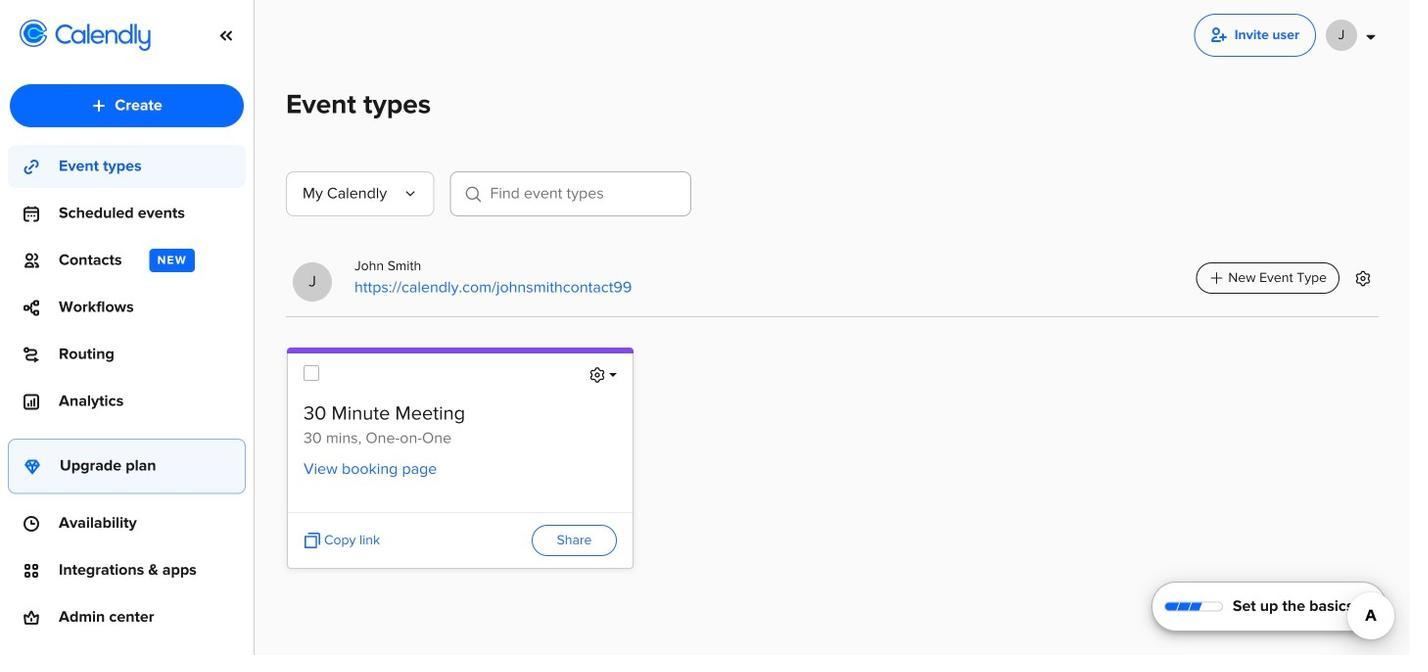 Task type: vqa. For each thing, say whether or not it's contained in the screenshot.
'Find event types' Field
yes



Task type: locate. For each thing, give the bounding box(es) containing it.
Find event types field
[[450, 172, 691, 217]]

None search field
[[450, 172, 691, 224]]



Task type: describe. For each thing, give the bounding box(es) containing it.
main navigation element
[[0, 0, 255, 655]]

calendly image
[[55, 24, 151, 51]]



